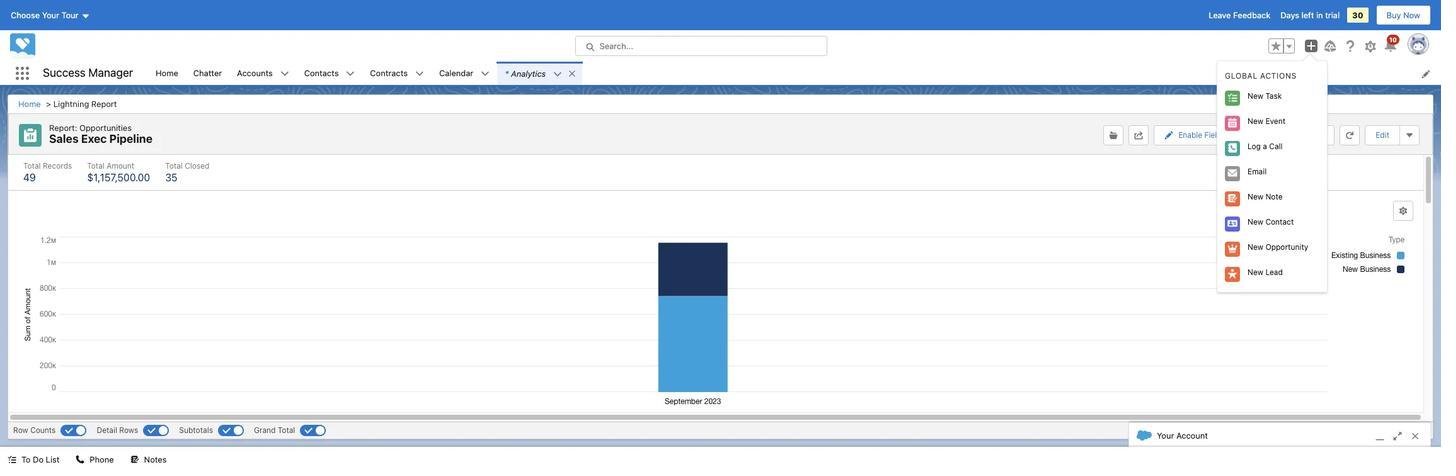 Task type: describe. For each thing, give the bounding box(es) containing it.
new event
[[1248, 117, 1286, 126]]

new note
[[1248, 192, 1283, 202]]

feedback
[[1233, 10, 1271, 20]]

new lead
[[1248, 268, 1283, 277]]

accounts list item
[[229, 62, 297, 85]]

log a call link
[[1217, 136, 1327, 162]]

log a call
[[1248, 142, 1283, 151]]

30
[[1352, 10, 1363, 20]]

contacts
[[304, 68, 339, 78]]

contracts link
[[363, 62, 415, 85]]

new task link
[[1217, 86, 1327, 111]]

contacts link
[[297, 62, 346, 85]]

contracts
[[370, 68, 408, 78]]

* analytics
[[505, 68, 546, 78]]

call
[[1269, 142, 1283, 151]]

manager
[[88, 66, 133, 80]]

notes button
[[123, 447, 174, 473]]

to
[[21, 455, 31, 465]]

days left in trial
[[1281, 10, 1340, 20]]

days
[[1281, 10, 1299, 20]]

new event link
[[1217, 111, 1327, 136]]

leave feedback
[[1209, 10, 1271, 20]]

buy
[[1387, 10, 1401, 20]]

chatter
[[193, 68, 222, 78]]

leave feedback link
[[1209, 10, 1271, 20]]

your inside popup button
[[42, 10, 59, 20]]

account
[[1176, 431, 1208, 441]]

list item containing *
[[497, 62, 582, 85]]

success manager
[[43, 66, 133, 80]]

1 vertical spatial your
[[1157, 431, 1174, 441]]

new for new task
[[1248, 92, 1263, 101]]

home
[[156, 68, 178, 78]]

10 button
[[1383, 35, 1400, 54]]

new opportunity link
[[1217, 237, 1327, 262]]

phone button
[[68, 447, 121, 473]]

text default image inside to do list button
[[8, 456, 16, 465]]

email
[[1248, 167, 1267, 177]]

to do list
[[21, 455, 59, 465]]

actions
[[1260, 71, 1297, 81]]

left
[[1302, 10, 1314, 20]]

success
[[43, 66, 86, 80]]

text default image inside notes button
[[130, 456, 139, 465]]

text default image inside phone button
[[76, 456, 85, 465]]

search...
[[600, 41, 633, 51]]

accounts
[[237, 68, 273, 78]]

list
[[46, 455, 59, 465]]

a
[[1263, 142, 1267, 151]]

search... button
[[575, 36, 827, 56]]

contracts list item
[[363, 62, 432, 85]]

new for new event
[[1248, 117, 1263, 126]]

calendar list item
[[432, 62, 497, 85]]

new for new note
[[1248, 192, 1263, 202]]

trial
[[1325, 10, 1340, 20]]

new for new opportunity
[[1248, 243, 1263, 252]]

your account link
[[1129, 423, 1430, 450]]

event
[[1266, 117, 1286, 126]]



Task type: vqa. For each thing, say whether or not it's contained in the screenshot.
New Note at the top right of page
yes



Task type: locate. For each thing, give the bounding box(es) containing it.
contact
[[1266, 218, 1294, 227]]

new task
[[1248, 92, 1282, 101]]

choose
[[11, 10, 40, 20]]

new inside new note link
[[1248, 192, 1263, 202]]

new lead link
[[1217, 262, 1327, 288]]

menu containing global actions
[[1217, 66, 1327, 288]]

list item
[[497, 62, 582, 85]]

to do list button
[[0, 447, 67, 473]]

new left task
[[1248, 92, 1263, 101]]

home link
[[148, 62, 186, 85]]

text default image left phone
[[76, 456, 85, 465]]

your
[[42, 10, 59, 20], [1157, 431, 1174, 441]]

phone
[[90, 455, 114, 465]]

new inside new lead link
[[1248, 268, 1263, 277]]

new inside new opportunity link
[[1248, 243, 1263, 252]]

text default image left the *
[[481, 70, 490, 78]]

text default image left to
[[8, 456, 16, 465]]

group
[[1268, 38, 1295, 54]]

new left lead
[[1248, 268, 1263, 277]]

buy now
[[1387, 10, 1420, 20]]

*
[[505, 68, 509, 78]]

email link
[[1217, 162, 1327, 187]]

2 new from the top
[[1248, 117, 1263, 126]]

5 new from the top
[[1248, 243, 1263, 252]]

task
[[1266, 92, 1282, 101]]

now
[[1403, 10, 1420, 20]]

your left account
[[1157, 431, 1174, 441]]

new left note
[[1248, 192, 1263, 202]]

text default image inside "contracts" list item
[[415, 70, 424, 78]]

10
[[1389, 36, 1397, 43]]

contacts list item
[[297, 62, 363, 85]]

new inside new event link
[[1248, 117, 1263, 126]]

text default image inside contacts list item
[[346, 70, 355, 78]]

buy now button
[[1376, 5, 1431, 25]]

new for new contact
[[1248, 218, 1263, 227]]

in
[[1316, 10, 1323, 20]]

new up new lead
[[1248, 243, 1263, 252]]

chatter link
[[186, 62, 229, 85]]

text default image inside 'calendar' list item
[[481, 70, 490, 78]]

note
[[1266, 192, 1283, 202]]

new
[[1248, 92, 1263, 101], [1248, 117, 1263, 126], [1248, 192, 1263, 202], [1248, 218, 1263, 227], [1248, 243, 1263, 252], [1248, 268, 1263, 277]]

new inside new contact link
[[1248, 218, 1263, 227]]

text default image inside your account link
[[1137, 429, 1152, 444]]

menu
[[1217, 66, 1327, 288]]

3 new from the top
[[1248, 192, 1263, 202]]

analytics
[[511, 68, 546, 78]]

opportunity
[[1266, 243, 1308, 252]]

leave
[[1209, 10, 1231, 20]]

text default image right contracts
[[415, 70, 424, 78]]

4 new from the top
[[1248, 218, 1263, 227]]

new opportunity
[[1248, 243, 1308, 252]]

choose your tour
[[11, 10, 78, 20]]

do
[[33, 455, 44, 465]]

text default image inside accounts list item
[[280, 70, 289, 78]]

text default image
[[415, 70, 424, 78], [481, 70, 490, 78], [8, 456, 16, 465], [76, 456, 85, 465]]

0 vertical spatial your
[[42, 10, 59, 20]]

notes
[[144, 455, 167, 465]]

accounts link
[[229, 62, 280, 85]]

list containing home
[[148, 62, 1441, 85]]

1 new from the top
[[1248, 92, 1263, 101]]

lead
[[1266, 268, 1283, 277]]

list
[[148, 62, 1441, 85]]

calendar link
[[432, 62, 481, 85]]

tour
[[61, 10, 78, 20]]

0 horizontal spatial your
[[42, 10, 59, 20]]

new for new lead
[[1248, 268, 1263, 277]]

new left contact
[[1248, 218, 1263, 227]]

new inside 'new task' link
[[1248, 92, 1263, 101]]

new contact link
[[1217, 212, 1327, 237]]

calendar
[[439, 68, 473, 78]]

log
[[1248, 142, 1261, 151]]

your account
[[1157, 431, 1208, 441]]

text default image
[[568, 69, 577, 78], [280, 70, 289, 78], [346, 70, 355, 78], [553, 70, 562, 79], [1137, 429, 1152, 444], [130, 456, 139, 465]]

new contact
[[1248, 218, 1294, 227]]

global actions
[[1225, 71, 1297, 81]]

6 new from the top
[[1248, 268, 1263, 277]]

new note link
[[1217, 187, 1327, 212]]

global
[[1225, 71, 1258, 81]]

new left event
[[1248, 117, 1263, 126]]

your left the tour
[[42, 10, 59, 20]]

1 horizontal spatial your
[[1157, 431, 1174, 441]]

choose your tour button
[[10, 5, 90, 25]]



